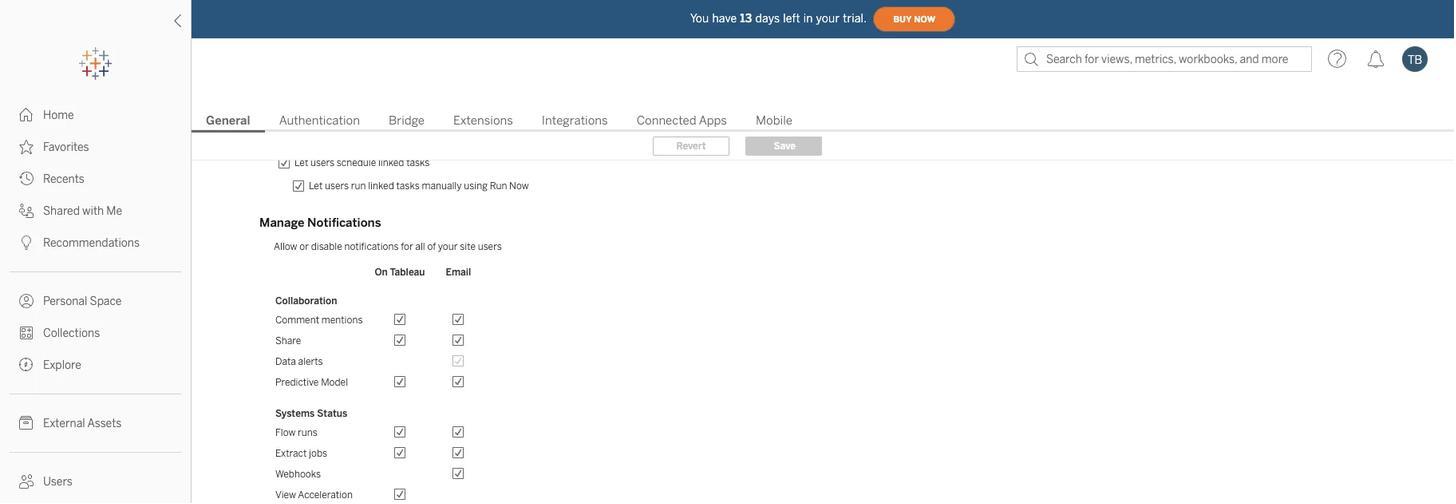 Task type: locate. For each thing, give the bounding box(es) containing it.
users left run
[[325, 180, 349, 192]]

buy now button
[[874, 6, 956, 32]]

by text only_f5he34f image left favorites
[[19, 140, 34, 154]]

let up 'manage notifications'
[[309, 180, 323, 192]]

let users schedule linked tasks
[[295, 157, 430, 168]]

by text only_f5he34f image left personal
[[19, 294, 34, 308]]

manage notifications
[[260, 216, 381, 230]]

extensions
[[454, 113, 513, 128]]

by text only_f5he34f image
[[19, 108, 34, 122], [19, 140, 34, 154], [19, 172, 34, 186], [19, 204, 34, 218], [19, 294, 34, 308], [19, 358, 34, 372], [19, 474, 34, 489]]

run
[[351, 180, 366, 192]]

1 vertical spatial let
[[309, 180, 323, 192]]

alerts
[[298, 356, 323, 367]]

tableau
[[390, 267, 425, 278]]

0 vertical spatial users
[[311, 157, 335, 168]]

connected apps
[[637, 113, 727, 128]]

now
[[914, 14, 936, 24], [510, 180, 529, 192]]

2 by text only_f5he34f image from the top
[[19, 140, 34, 154]]

2 vertical spatial by text only_f5he34f image
[[19, 416, 34, 430]]

days
[[756, 12, 780, 25]]

by text only_f5he34f image left "collections"
[[19, 326, 34, 340]]

by text only_f5he34f image inside explore link
[[19, 358, 34, 372]]

1 vertical spatial your
[[438, 241, 458, 252]]

by text only_f5he34f image left the home
[[19, 108, 34, 122]]

site
[[460, 241, 476, 252]]

0 vertical spatial tasks
[[407, 157, 430, 168]]

for
[[401, 241, 413, 252]]

1 vertical spatial linked
[[368, 180, 394, 192]]

favorites
[[43, 141, 89, 154]]

let down authentication
[[295, 157, 308, 168]]

explore link
[[0, 349, 191, 381]]

by text only_f5he34f image left users
[[19, 474, 34, 489]]

personal
[[43, 295, 87, 308]]

jobs
[[309, 448, 327, 459]]

4 by text only_f5he34f image from the top
[[19, 204, 34, 218]]

tasks left "manually"
[[396, 180, 420, 192]]

3 by text only_f5he34f image from the top
[[19, 172, 34, 186]]

data
[[275, 356, 296, 367]]

now right run
[[510, 180, 529, 192]]

by text only_f5he34f image inside favorites link
[[19, 140, 34, 154]]

1 by text only_f5he34f image from the top
[[19, 236, 34, 250]]

let
[[295, 157, 308, 168], [309, 180, 323, 192]]

users left schedule
[[311, 157, 335, 168]]

7 by text only_f5he34f image from the top
[[19, 474, 34, 489]]

by text only_f5he34f image for collections
[[19, 326, 34, 340]]

by text only_f5he34f image inside "collections" 'link'
[[19, 326, 34, 340]]

6 by text only_f5he34f image from the top
[[19, 358, 34, 372]]

0 vertical spatial by text only_f5he34f image
[[19, 236, 34, 250]]

0 horizontal spatial now
[[510, 180, 529, 192]]

by text only_f5he34f image inside external assets link
[[19, 416, 34, 430]]

by text only_f5he34f image for users
[[19, 474, 34, 489]]

by text only_f5he34f image inside recents link
[[19, 172, 34, 186]]

0 vertical spatial linked
[[378, 157, 404, 168]]

external
[[43, 417, 85, 430]]

revert
[[677, 141, 706, 152]]

now inside main content
[[510, 180, 529, 192]]

linked right schedule
[[378, 157, 404, 168]]

by text only_f5he34f image
[[19, 236, 34, 250], [19, 326, 34, 340], [19, 416, 34, 430]]

1 vertical spatial by text only_f5he34f image
[[19, 326, 34, 340]]

tasks
[[407, 157, 430, 168], [396, 180, 420, 192]]

main content
[[192, 80, 1455, 503]]

me
[[106, 204, 122, 218]]

predictive model
[[275, 377, 348, 388]]

now inside "button"
[[914, 14, 936, 24]]

all
[[415, 241, 425, 252]]

by text only_f5he34f image for personal space
[[19, 294, 34, 308]]

mentions
[[322, 315, 363, 326]]

linked
[[378, 157, 404, 168], [368, 180, 394, 192]]

data alerts
[[275, 356, 323, 367]]

flow
[[275, 427, 296, 438]]

by text only_f5he34f image left the shared
[[19, 204, 34, 218]]

favorites link
[[0, 131, 191, 163]]

notifications
[[307, 216, 381, 230]]

1 horizontal spatial let
[[309, 180, 323, 192]]

users
[[311, 157, 335, 168], [325, 180, 349, 192], [478, 241, 502, 252]]

your right in
[[817, 12, 840, 25]]

email
[[446, 267, 471, 278]]

or
[[300, 241, 309, 252]]

let for let users schedule linked tasks
[[295, 157, 308, 168]]

2 by text only_f5he34f image from the top
[[19, 326, 34, 340]]

by text only_f5he34f image inside personal space link
[[19, 294, 34, 308]]

by text only_f5he34f image inside shared with me link
[[19, 204, 34, 218]]

by text only_f5he34f image left recents
[[19, 172, 34, 186]]

by text only_f5he34f image left explore
[[19, 358, 34, 372]]

0 vertical spatial now
[[914, 14, 936, 24]]

users right site
[[478, 241, 502, 252]]

general
[[206, 113, 250, 128]]

allow or disable notifications for all of your site users
[[274, 241, 502, 252]]

linked right run
[[368, 180, 394, 192]]

webhooks
[[275, 469, 321, 480]]

on
[[375, 267, 388, 278]]

1 vertical spatial now
[[510, 180, 529, 192]]

0 vertical spatial let
[[295, 157, 308, 168]]

buy
[[894, 14, 912, 24]]

now right buy
[[914, 14, 936, 24]]

notifications
[[344, 241, 399, 252]]

0 horizontal spatial let
[[295, 157, 308, 168]]

manually
[[422, 180, 462, 192]]

by text only_f5he34f image inside the recommendations link
[[19, 236, 34, 250]]

schedule
[[337, 157, 376, 168]]

main navigation. press the up and down arrow keys to access links. element
[[0, 99, 191, 503]]

5 by text only_f5he34f image from the top
[[19, 294, 34, 308]]

by text only_f5he34f image for explore
[[19, 358, 34, 372]]

0 horizontal spatial your
[[438, 241, 458, 252]]

comment
[[275, 315, 319, 326]]

1 vertical spatial tasks
[[396, 180, 420, 192]]

by text only_f5he34f image left external
[[19, 416, 34, 430]]

linked for schedule
[[378, 157, 404, 168]]

assets
[[87, 417, 122, 430]]

systems
[[275, 408, 315, 419]]

let for let users run linked tasks manually using run now
[[309, 180, 323, 192]]

by text only_f5he34f image inside home link
[[19, 108, 34, 122]]

1 by text only_f5he34f image from the top
[[19, 108, 34, 122]]

1 vertical spatial users
[[325, 180, 349, 192]]

navigation containing general
[[192, 109, 1455, 133]]

by text only_f5he34f image for recommendations
[[19, 236, 34, 250]]

tasks up let users run linked tasks manually using run now at the top left of the page
[[407, 157, 430, 168]]

by text only_f5he34f image inside users link
[[19, 474, 34, 489]]

your right of
[[438, 241, 458, 252]]

connected
[[637, 113, 697, 128]]

1 horizontal spatial now
[[914, 14, 936, 24]]

by text only_f5he34f image left 'recommendations'
[[19, 236, 34, 250]]

your inside main content
[[438, 241, 458, 252]]

you
[[691, 12, 709, 25]]

let users run linked tasks manually using run now
[[309, 180, 529, 192]]

your
[[817, 12, 840, 25], [438, 241, 458, 252]]

1 horizontal spatial your
[[817, 12, 840, 25]]

navigation
[[192, 109, 1455, 133]]

recommendations
[[43, 236, 140, 250]]

3 by text only_f5he34f image from the top
[[19, 416, 34, 430]]



Task type: vqa. For each thing, say whether or not it's contained in the screenshot.
Settings
no



Task type: describe. For each thing, give the bounding box(es) containing it.
comment mentions
[[275, 315, 363, 326]]

trial.
[[843, 12, 867, 25]]

extract jobs
[[275, 448, 327, 459]]

13
[[740, 12, 753, 25]]

0 vertical spatial your
[[817, 12, 840, 25]]

personal space link
[[0, 285, 191, 317]]

linked for run
[[368, 180, 394, 192]]

by text only_f5he34f image for recents
[[19, 172, 34, 186]]

allow
[[274, 241, 297, 252]]

recents
[[43, 172, 84, 186]]

users for run
[[325, 180, 349, 192]]

shared
[[43, 204, 80, 218]]

recents link
[[0, 163, 191, 195]]

of
[[427, 241, 436, 252]]

extract
[[275, 448, 307, 459]]

systems status
[[275, 408, 348, 419]]

integrations
[[542, 113, 608, 128]]

runs
[[298, 427, 318, 438]]

by text only_f5he34f image for shared with me
[[19, 204, 34, 218]]

collaboration
[[275, 295, 337, 307]]

collections
[[43, 327, 100, 340]]

tasks for run
[[396, 180, 420, 192]]

using
[[464, 180, 488, 192]]

navigation panel element
[[0, 48, 191, 503]]

left
[[784, 12, 801, 25]]

with
[[82, 204, 104, 218]]

explore
[[43, 359, 81, 372]]

view
[[275, 489, 296, 501]]

external assets
[[43, 417, 122, 430]]

users link
[[0, 466, 191, 497]]

2 vertical spatial users
[[478, 241, 502, 252]]

revert button
[[653, 137, 730, 156]]

run
[[490, 180, 507, 192]]

home link
[[0, 99, 191, 131]]

apps
[[699, 113, 727, 128]]

collections link
[[0, 317, 191, 349]]

space
[[90, 295, 122, 308]]

manage
[[260, 216, 305, 230]]

home
[[43, 109, 74, 122]]

main content containing general
[[192, 80, 1455, 503]]

authentication
[[279, 113, 360, 128]]

tasks for schedule
[[407, 157, 430, 168]]

flow runs
[[275, 427, 318, 438]]

users for schedule
[[311, 157, 335, 168]]

acceleration
[[298, 489, 353, 501]]

status
[[317, 408, 348, 419]]

users
[[43, 475, 73, 489]]

disable
[[311, 241, 342, 252]]

bridge
[[389, 113, 425, 128]]

personal space
[[43, 295, 122, 308]]

by text only_f5he34f image for external assets
[[19, 416, 34, 430]]

have
[[713, 12, 737, 25]]

share
[[275, 335, 301, 347]]

you have 13 days left in your trial.
[[691, 12, 867, 25]]

view acceleration
[[275, 489, 353, 501]]

shared with me
[[43, 204, 122, 218]]

buy now
[[894, 14, 936, 24]]

sub-spaces tab list
[[192, 112, 1455, 133]]

shared with me link
[[0, 195, 191, 227]]

by text only_f5he34f image for favorites
[[19, 140, 34, 154]]

mobile
[[756, 113, 793, 128]]

by text only_f5he34f image for home
[[19, 108, 34, 122]]

in
[[804, 12, 813, 25]]

model
[[321, 377, 348, 388]]

predictive
[[275, 377, 319, 388]]

recommendations link
[[0, 227, 191, 259]]

external assets link
[[0, 407, 191, 439]]

on tableau
[[375, 267, 425, 278]]



